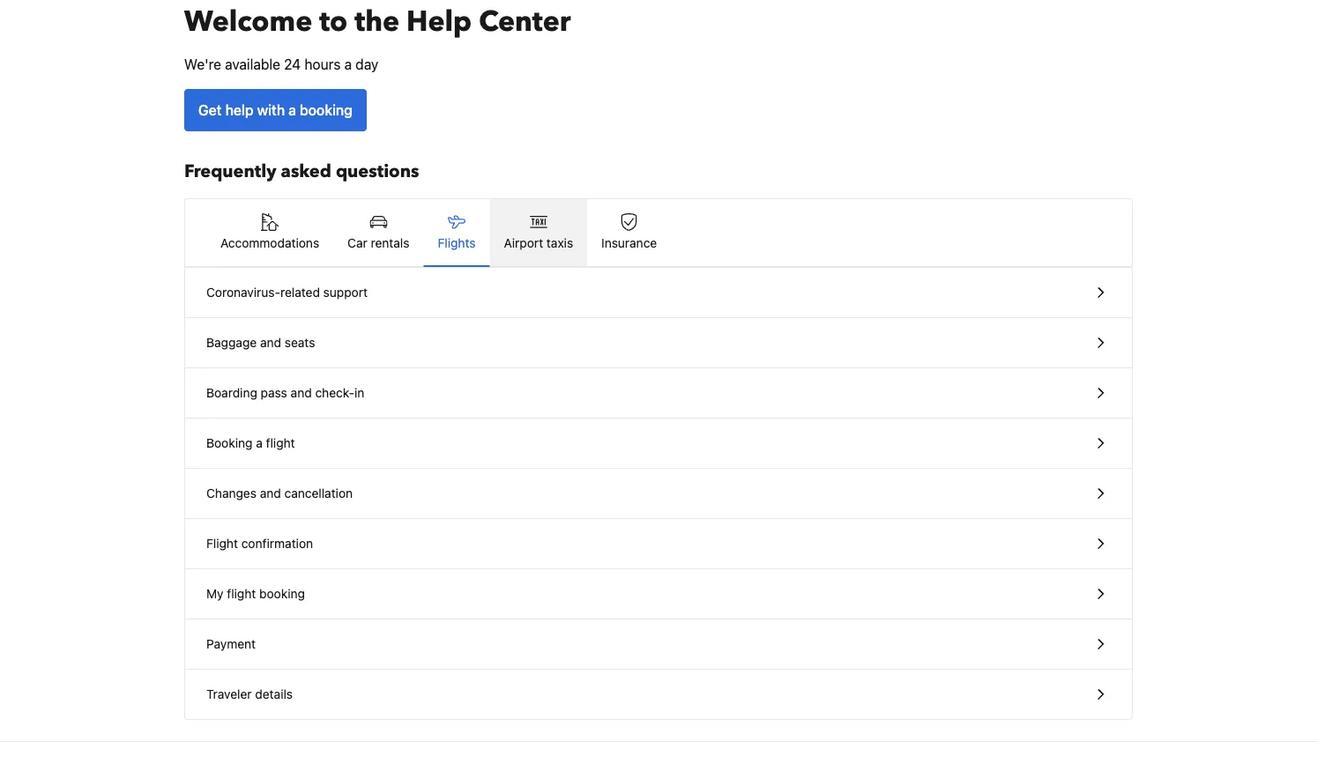 Task type: vqa. For each thing, say whether or not it's contained in the screenshot.
Travel related to Travel Insurance - Policy terms
no



Task type: locate. For each thing, give the bounding box(es) containing it.
airport taxis
[[504, 236, 573, 250]]

we're available 24 hours a day
[[184, 56, 379, 73]]

support
[[323, 285, 368, 300]]

coronavirus-related support
[[206, 285, 368, 300]]

asked
[[281, 160, 331, 184]]

booking
[[206, 436, 253, 450]]

flight up changes and cancellation
[[266, 436, 295, 450]]

a right with
[[288, 102, 296, 119]]

changes and cancellation
[[206, 486, 353, 501]]

my flight booking
[[206, 587, 305, 601]]

flights button
[[424, 199, 490, 266]]

0 vertical spatial booking
[[300, 102, 352, 119]]

airport
[[504, 236, 543, 250]]

changes
[[206, 486, 256, 501]]

traveler details button
[[185, 670, 1132, 719]]

help
[[406, 3, 472, 41]]

and for cancellation
[[260, 486, 281, 501]]

cancellation
[[284, 486, 353, 501]]

flight confirmation button
[[185, 519, 1132, 569]]

2 vertical spatial and
[[260, 486, 281, 501]]

1 horizontal spatial flight
[[266, 436, 295, 450]]

a right the booking in the bottom of the page
[[256, 436, 263, 450]]

flight
[[266, 436, 295, 450], [227, 587, 256, 601]]

and right changes on the bottom left of page
[[260, 486, 281, 501]]

taxis
[[547, 236, 573, 250]]

traveler details
[[206, 687, 293, 702]]

booking down hours
[[300, 102, 352, 119]]

flight
[[206, 536, 238, 551]]

get help with a booking
[[198, 102, 352, 119]]

0 vertical spatial a
[[344, 56, 352, 73]]

car rentals
[[347, 236, 409, 250]]

0 vertical spatial and
[[260, 335, 281, 350]]

coronavirus-
[[206, 285, 280, 300]]

booking
[[300, 102, 352, 119], [259, 587, 305, 601]]

questions
[[336, 160, 419, 184]]

booking down confirmation
[[259, 587, 305, 601]]

and for seats
[[260, 335, 281, 350]]

in
[[354, 386, 364, 400]]

hours
[[305, 56, 341, 73]]

1 horizontal spatial a
[[288, 102, 296, 119]]

my flight booking button
[[185, 569, 1132, 620]]

my
[[206, 587, 224, 601]]

24
[[284, 56, 301, 73]]

payment
[[206, 637, 256, 651]]

coronavirus-related support button
[[185, 268, 1132, 318]]

accommodations button
[[206, 199, 333, 266]]

0 horizontal spatial a
[[256, 436, 263, 450]]

0 horizontal spatial flight
[[227, 587, 256, 601]]

day
[[356, 56, 379, 73]]

and right pass
[[291, 386, 312, 400]]

2 vertical spatial a
[[256, 436, 263, 450]]

a
[[344, 56, 352, 73], [288, 102, 296, 119], [256, 436, 263, 450]]

1 vertical spatial and
[[291, 386, 312, 400]]

and left seats
[[260, 335, 281, 350]]

and
[[260, 335, 281, 350], [291, 386, 312, 400], [260, 486, 281, 501]]

confirmation
[[241, 536, 313, 551]]

pass
[[261, 386, 287, 400]]

1 vertical spatial flight
[[227, 587, 256, 601]]

welcome
[[184, 3, 312, 41]]

get help with a booking button
[[184, 89, 367, 131]]

car
[[347, 236, 367, 250]]

tab list
[[185, 199, 1132, 268]]

a left day at the left top of page
[[344, 56, 352, 73]]

0 vertical spatial flight
[[266, 436, 295, 450]]

1 vertical spatial booking
[[259, 587, 305, 601]]

flight right my
[[227, 587, 256, 601]]

available
[[225, 56, 280, 73]]

insurance
[[601, 236, 657, 250]]



Task type: describe. For each thing, give the bounding box(es) containing it.
frequently
[[184, 160, 276, 184]]

get
[[198, 102, 222, 119]]

airport taxis button
[[490, 199, 587, 266]]

booking inside get help with a booking button
[[300, 102, 352, 119]]

traveler
[[206, 687, 252, 702]]

booking inside my flight booking button
[[259, 587, 305, 601]]

flight confirmation
[[206, 536, 313, 551]]

boarding pass and check-in button
[[185, 368, 1132, 419]]

with
[[257, 102, 285, 119]]

insurance button
[[587, 199, 671, 266]]

car rentals button
[[333, 199, 424, 266]]

center
[[479, 3, 571, 41]]

baggage
[[206, 335, 257, 350]]

baggage and seats button
[[185, 318, 1132, 368]]

check-
[[315, 386, 354, 400]]

flight inside booking a flight button
[[266, 436, 295, 450]]

frequently asked questions
[[184, 160, 419, 184]]

welcome to the help center
[[184, 3, 571, 41]]

we're
[[184, 56, 221, 73]]

the
[[355, 3, 399, 41]]

tab list containing accommodations
[[185, 199, 1132, 268]]

seats
[[285, 335, 315, 350]]

rentals
[[371, 236, 409, 250]]

boarding
[[206, 386, 257, 400]]

to
[[319, 3, 348, 41]]

baggage and seats
[[206, 335, 315, 350]]

details
[[255, 687, 293, 702]]

accommodations
[[220, 236, 319, 250]]

2 horizontal spatial a
[[344, 56, 352, 73]]

booking a flight
[[206, 436, 295, 450]]

payment button
[[185, 620, 1132, 670]]

changes and cancellation button
[[185, 469, 1132, 519]]

help
[[225, 102, 254, 119]]

1 vertical spatial a
[[288, 102, 296, 119]]

flight inside my flight booking button
[[227, 587, 256, 601]]

boarding pass and check-in
[[206, 386, 364, 400]]

flights
[[438, 236, 476, 250]]

booking a flight button
[[185, 419, 1132, 469]]

related
[[280, 285, 320, 300]]



